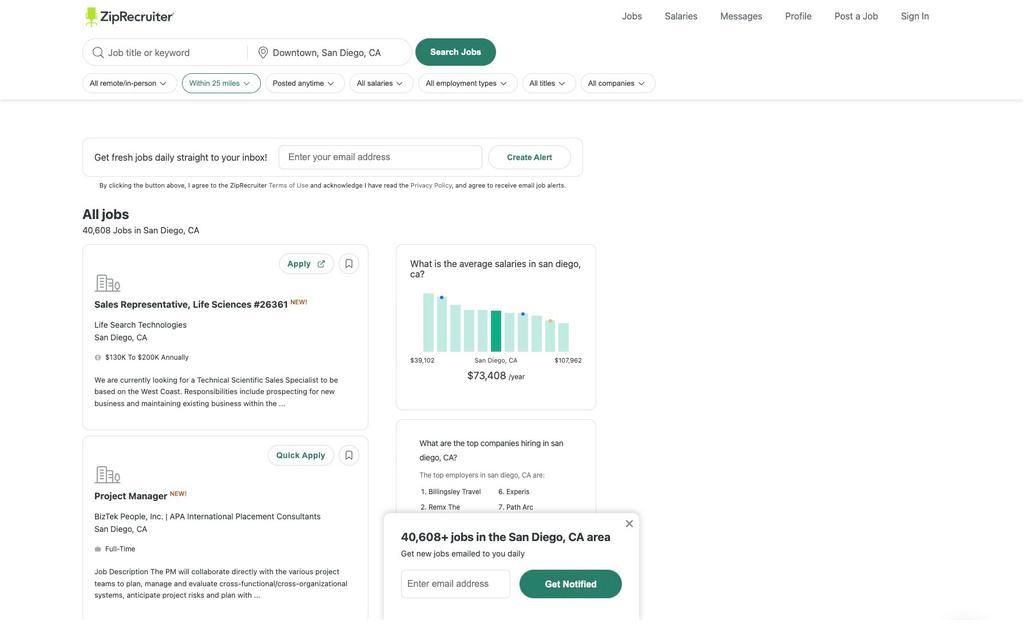 Task type: locate. For each thing, give the bounding box(es) containing it.
main element
[[82, 0, 941, 33]]

biztek people, inc. | apa international placement consultants image
[[94, 467, 121, 484]]

sales representative, life sciences #26361 element
[[94, 293, 288, 316]]

Search job title or keyword search field
[[83, 39, 247, 65]]

Location search field
[[248, 39, 412, 65]]

email address email field
[[401, 570, 511, 599]]



Task type: vqa. For each thing, say whether or not it's contained in the screenshot.
Browse Categories
no



Task type: describe. For each thing, give the bounding box(es) containing it.
project manager element
[[94, 485, 167, 508]]

ziprecruiter image
[[86, 7, 175, 27]]

life search technologies image
[[94, 275, 121, 292]]

Email address email field
[[279, 145, 483, 169]]



